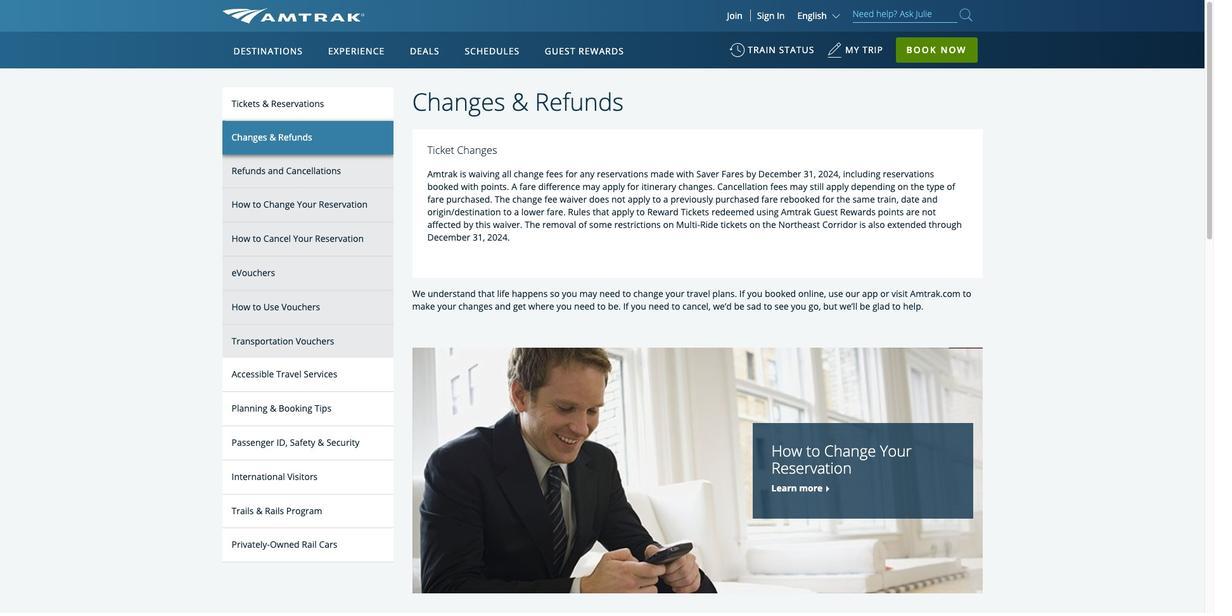 Task type: describe. For each thing, give the bounding box(es) containing it.
train status link
[[730, 38, 815, 69]]

0 horizontal spatial of
[[579, 219, 587, 231]]

where
[[529, 301, 554, 313]]

2 horizontal spatial refunds
[[535, 85, 624, 118]]

changes inside secondary navigation
[[232, 131, 267, 143]]

booking
[[279, 403, 312, 415]]

purchased
[[716, 194, 759, 206]]

any
[[580, 168, 595, 180]]

tickets inside secondary navigation
[[232, 98, 260, 110]]

0 horizontal spatial need
[[574, 301, 595, 313]]

book
[[907, 44, 937, 56]]

0 vertical spatial change
[[514, 168, 544, 180]]

corridor
[[823, 219, 857, 231]]

1 horizontal spatial if
[[740, 288, 745, 300]]

passenger
[[232, 437, 274, 449]]

search icon image
[[960, 6, 973, 23]]

may down any
[[583, 181, 600, 193]]

1 horizontal spatial need
[[600, 288, 621, 300]]

you right so
[[562, 288, 577, 300]]

fares
[[722, 168, 744, 180]]

1 vertical spatial the
[[837, 194, 851, 206]]

previously
[[671, 194, 713, 206]]

0 horizontal spatial the
[[495, 194, 510, 206]]

visitors
[[287, 471, 318, 483]]

1 horizontal spatial not
[[922, 206, 936, 218]]

all
[[502, 168, 512, 180]]

guest inside guest rewards popup button
[[545, 45, 576, 57]]

planning
[[232, 403, 268, 415]]

changes.
[[679, 181, 715, 193]]

guest rewards
[[545, 45, 624, 57]]

change for how to change your reservation
[[264, 199, 295, 211]]

make
[[412, 301, 435, 313]]

our
[[846, 288, 860, 300]]

0 horizontal spatial is
[[460, 168, 467, 180]]

transportation vouchers link
[[222, 325, 393, 358]]

1 horizontal spatial changes & refunds
[[412, 85, 624, 118]]

international
[[232, 471, 285, 483]]

1 horizontal spatial the
[[525, 219, 540, 231]]

refunds and cancellations link
[[222, 154, 393, 189]]

we understand that life happens so you may need to change your travel plans. if you booked online, use our app or visit amtrak.com to make your changes and get where you need to be. if you need to cancel, we'd be sad to see you go, but we'll be glad to help.
[[412, 288, 972, 313]]

trails & rails program link
[[222, 495, 393, 529]]

glad
[[873, 301, 890, 313]]

this
[[476, 219, 491, 231]]

0 vertical spatial of
[[947, 181, 956, 193]]

Please enter your search item search field
[[853, 6, 957, 23]]

1 vertical spatial refunds
[[278, 131, 312, 143]]

northeast
[[779, 219, 820, 231]]

that inside amtrak is waiving all change fees for any reservations made with saver fares by december 31, 2024, including reservations booked with points. a fare difference may apply for itinerary changes. cancellation fees may still apply depending on the type of fare purchased. the change fee waiver does not apply to a previously purchased fare rebooked for the same train, date and origin/destination to a lower fare. rules that apply to reward tickets redeemed using amtrak guest rewards points are not affected by this waiver. the removal of some restrictions on multi-ride tickets on the northeast corridor is also extended through december 31, 2024.
[[593, 206, 609, 218]]

0 horizontal spatial with
[[461, 181, 479, 193]]

rules
[[568, 206, 591, 218]]

use
[[829, 288, 843, 300]]

fare.
[[547, 206, 566, 218]]

go,
[[809, 301, 821, 313]]

2 horizontal spatial fare
[[762, 194, 778, 206]]

itinerary
[[642, 181, 676, 193]]

rebooked
[[781, 194, 820, 206]]

international visitors
[[232, 471, 318, 483]]

2024,
[[819, 168, 841, 180]]

1 horizontal spatial for
[[627, 181, 639, 193]]

program
[[286, 505, 322, 517]]

amtrak.com
[[910, 288, 961, 300]]

change inside we understand that life happens so you may need to change your travel plans. if you booked online, use our app or visit amtrak.com to make your changes and get where you need to be. if you need to cancel, we'd be sad to see you go, but we'll be glad to help.
[[634, 288, 664, 300]]

rails
[[265, 505, 284, 517]]

may inside we understand that life happens so you may need to change your travel plans. if you booked online, use our app or visit amtrak.com to make your changes and get where you need to be. if you need to cancel, we'd be sad to see you go, but we'll be glad to help.
[[580, 288, 597, 300]]

schedules
[[465, 45, 520, 57]]

your for how to cancel your reservation
[[293, 233, 313, 245]]

how to use vouchers
[[232, 301, 320, 313]]

planning & booking tips link
[[222, 392, 393, 427]]

2 vertical spatial for
[[823, 194, 835, 206]]

in
[[777, 10, 785, 22]]

2 horizontal spatial on
[[898, 181, 909, 193]]

guest rewards button
[[540, 34, 629, 69]]

type
[[927, 181, 945, 193]]

apply up restrictions
[[612, 206, 634, 218]]

1 vertical spatial december
[[428, 232, 471, 244]]

you left go,
[[791, 301, 807, 313]]

2 horizontal spatial need
[[649, 301, 670, 313]]

waiving
[[469, 168, 500, 180]]

1 vertical spatial amtrak
[[781, 206, 812, 218]]

see
[[775, 301, 789, 313]]

0 horizontal spatial your
[[437, 301, 456, 313]]

reservation for how to change your reservation
[[319, 199, 368, 211]]

cars
[[319, 539, 338, 551]]

cancel,
[[683, 301, 711, 313]]

online,
[[799, 288, 826, 300]]

privately-owned rail cars link
[[222, 529, 393, 563]]

& inside passenger id, safety & security link
[[318, 437, 324, 449]]

0 vertical spatial your
[[666, 288, 685, 300]]

id,
[[277, 437, 288, 449]]

booked inside we understand that life happens so you may need to change your travel plans. if you booked online, use our app or visit amtrak.com to make your changes and get where you need to be. if you need to cancel, we'd be sad to see you go, but we'll be glad to help.
[[765, 288, 796, 300]]

accessible
[[232, 369, 274, 381]]

english button
[[798, 10, 843, 22]]

1 horizontal spatial fare
[[520, 181, 536, 193]]

0 horizontal spatial fare
[[428, 194, 444, 206]]

1 horizontal spatial fees
[[771, 181, 788, 193]]

rewards inside popup button
[[579, 45, 624, 57]]

changes & refunds inside secondary navigation
[[232, 131, 312, 143]]

1 vertical spatial vouchers
[[296, 335, 334, 347]]

train status
[[748, 44, 815, 56]]

be.
[[608, 301, 621, 313]]

you right be.
[[631, 301, 646, 313]]

we'd
[[713, 301, 732, 313]]

0 vertical spatial vouchers
[[282, 301, 320, 313]]

1 horizontal spatial a
[[664, 194, 669, 206]]

still
[[810, 181, 824, 193]]

0 vertical spatial for
[[566, 168, 578, 180]]

we
[[412, 288, 426, 300]]

visit
[[892, 288, 908, 300]]

sign in button
[[757, 10, 785, 22]]

2 vertical spatial the
[[763, 219, 776, 231]]

0 horizontal spatial on
[[663, 219, 674, 231]]

deals button
[[405, 34, 445, 69]]

trails
[[232, 505, 254, 517]]

cancel
[[264, 233, 291, 245]]

rewards inside amtrak is waiving all change fees for any reservations made with saver fares by december 31, 2024, including reservations booked with points. a fare difference may apply for itinerary changes. cancellation fees may still apply depending on the type of fare purchased. the change fee waiver does not apply to a previously purchased fare rebooked for the same train, date and origin/destination to a lower fare. rules that apply to reward tickets redeemed using amtrak guest rewards points are not affected by this waiver. the removal of some restrictions on multi-ride tickets on the northeast corridor is also extended through december 31, 2024.
[[840, 206, 876, 218]]

2 vertical spatial refunds
[[232, 165, 266, 177]]

points
[[878, 206, 904, 218]]

reward
[[647, 206, 679, 218]]

destinations button
[[229, 34, 308, 69]]

privately-owned rail cars
[[232, 539, 338, 551]]

depending
[[851, 181, 896, 193]]

redeemed
[[712, 206, 754, 218]]

origin/destination
[[428, 206, 501, 218]]

1 horizontal spatial 31,
[[804, 168, 816, 180]]

saver
[[697, 168, 719, 180]]

booked inside amtrak is waiving all change fees for any reservations made with saver fares by december 31, 2024, including reservations booked with points. a fare difference may apply for itinerary changes. cancellation fees may still apply depending on the type of fare purchased. the change fee waiver does not apply to a previously purchased fare rebooked for the same train, date and origin/destination to a lower fare. rules that apply to reward tickets redeemed using amtrak guest rewards points are not affected by this waiver. the removal of some restrictions on multi-ride tickets on the northeast corridor is also extended through december 31, 2024.
[[428, 181, 459, 193]]

transportation
[[232, 335, 294, 347]]

1 vertical spatial a
[[514, 206, 519, 218]]

train,
[[878, 194, 899, 206]]

0 horizontal spatial fees
[[546, 168, 563, 180]]

understand
[[428, 288, 476, 300]]

my
[[846, 44, 860, 56]]



Task type: locate. For each thing, give the bounding box(es) containing it.
1 vertical spatial for
[[627, 181, 639, 193]]

how to change your reservation
[[232, 199, 368, 211]]

is left waiving
[[460, 168, 467, 180]]

and down life
[[495, 301, 511, 313]]

1 horizontal spatial your
[[666, 288, 685, 300]]

0 horizontal spatial 31,
[[473, 232, 485, 244]]

made
[[651, 168, 674, 180]]

does
[[589, 194, 609, 206]]

1 vertical spatial is
[[860, 219, 866, 231]]

date
[[901, 194, 920, 206]]

your inside how to change your reservation link
[[297, 199, 317, 211]]

2 vertical spatial reservation
[[772, 458, 852, 479]]

refunds up the how to change your reservation at top left
[[232, 165, 266, 177]]

0 horizontal spatial change
[[264, 199, 295, 211]]

31, down this
[[473, 232, 485, 244]]

0 horizontal spatial booked
[[428, 181, 459, 193]]

1 vertical spatial change
[[512, 194, 542, 206]]

apply down 2024,
[[827, 181, 849, 193]]

1 vertical spatial if
[[623, 301, 629, 313]]

1 vertical spatial the
[[525, 219, 540, 231]]

accessible travel services
[[232, 369, 337, 381]]

for left any
[[566, 168, 578, 180]]

& for changes & refunds link
[[269, 131, 276, 143]]

fare
[[520, 181, 536, 193], [428, 194, 444, 206], [762, 194, 778, 206]]

how for how to change your reservation
[[232, 199, 250, 211]]

changes down tickets & reservations
[[232, 131, 267, 143]]

same
[[853, 194, 875, 206]]

also
[[868, 219, 885, 231]]

refunds down reservations
[[278, 131, 312, 143]]

changes
[[412, 85, 506, 118], [232, 131, 267, 143], [457, 143, 497, 157]]

fare up using
[[762, 194, 778, 206]]

to inside how to change your reservation learn more
[[807, 440, 821, 461]]

need left be.
[[574, 301, 595, 313]]

on down using
[[750, 219, 761, 231]]

0 vertical spatial refunds
[[535, 85, 624, 118]]

the down points.
[[495, 194, 510, 206]]

extended
[[888, 219, 927, 231]]

tickets down previously
[[681, 206, 709, 218]]

2024.
[[487, 232, 510, 244]]

0 vertical spatial with
[[677, 168, 694, 180]]

& right the safety at the bottom of the page
[[318, 437, 324, 449]]

your inside how to change your reservation learn more
[[880, 440, 912, 461]]

banner
[[0, 0, 1205, 293]]

be left sad
[[734, 301, 745, 313]]

change up a
[[514, 168, 544, 180]]

changes & refunds down tickets & reservations
[[232, 131, 312, 143]]

1 horizontal spatial reservations
[[883, 168, 934, 180]]

how inside how to change your reservation link
[[232, 199, 250, 211]]

0 vertical spatial reservation
[[319, 199, 368, 211]]

& left the rails
[[256, 505, 263, 517]]

0 vertical spatial not
[[612, 194, 626, 206]]

1 vertical spatial with
[[461, 181, 479, 193]]

0 vertical spatial if
[[740, 288, 745, 300]]

changes & refunds down schedules
[[412, 85, 624, 118]]

0 horizontal spatial by
[[464, 219, 473, 231]]

0 horizontal spatial for
[[566, 168, 578, 180]]

fare up affected
[[428, 194, 444, 206]]

on
[[898, 181, 909, 193], [663, 219, 674, 231], [750, 219, 761, 231]]

cancellation
[[718, 181, 768, 193]]

changes up waiving
[[457, 143, 497, 157]]

refunds down guest rewards popup button
[[535, 85, 624, 118]]

application
[[269, 106, 574, 283]]

reservations up the date
[[883, 168, 934, 180]]

on up the date
[[898, 181, 909, 193]]

not right does
[[612, 194, 626, 206]]

the left same
[[837, 194, 851, 206]]

lower
[[522, 206, 545, 218]]

book now button
[[896, 37, 978, 63]]

of down rules
[[579, 219, 587, 231]]

with
[[677, 168, 694, 180], [461, 181, 479, 193]]

how inside how to cancel your reservation link
[[232, 233, 250, 245]]

how inside how to change your reservation learn more
[[772, 440, 803, 461]]

that up some
[[593, 206, 609, 218]]

amtrak down "ticket"
[[428, 168, 458, 180]]

fees up rebooked
[[771, 181, 788, 193]]

the down using
[[763, 219, 776, 231]]

by
[[746, 168, 756, 180], [464, 219, 473, 231]]

1 vertical spatial guest
[[814, 206, 838, 218]]

refunds
[[535, 85, 624, 118], [278, 131, 312, 143], [232, 165, 266, 177]]

how to change your reservation learn more
[[772, 440, 912, 494]]

booked up see
[[765, 288, 796, 300]]

fees
[[546, 168, 563, 180], [771, 181, 788, 193]]

may up rebooked
[[790, 181, 808, 193]]

december up rebooked
[[759, 168, 802, 180]]

changes up "ticket changes"
[[412, 85, 506, 118]]

1 vertical spatial reservation
[[315, 233, 364, 245]]

how up learn
[[772, 440, 803, 461]]

1 vertical spatial change
[[825, 440, 876, 461]]

join button
[[720, 10, 751, 22]]

1 be from the left
[[734, 301, 745, 313]]

safety
[[290, 437, 315, 449]]

0 vertical spatial that
[[593, 206, 609, 218]]

december down affected
[[428, 232, 471, 244]]

and down type
[[922, 194, 938, 206]]

that
[[593, 206, 609, 218], [478, 288, 495, 300]]

that up changes
[[478, 288, 495, 300]]

a
[[512, 181, 517, 193]]

points.
[[481, 181, 509, 193]]

how left use
[[232, 301, 250, 313]]

1 horizontal spatial refunds
[[278, 131, 312, 143]]

learn more link
[[772, 482, 823, 494]]

& for tickets & reservations link
[[262, 98, 269, 110]]

vouchers up services
[[296, 335, 334, 347]]

2 reservations from the left
[[883, 168, 934, 180]]

passenger id, safety & security link
[[222, 427, 393, 461]]

0 horizontal spatial the
[[763, 219, 776, 231]]

1 horizontal spatial on
[[750, 219, 761, 231]]

0 vertical spatial the
[[495, 194, 510, 206]]

use
[[264, 301, 279, 313]]

change inside how to change your reservation learn more
[[825, 440, 876, 461]]

waiver.
[[493, 219, 523, 231]]

& inside changes & refunds link
[[269, 131, 276, 143]]

& down tickets & reservations
[[269, 131, 276, 143]]

is left also
[[860, 219, 866, 231]]

with up purchased.
[[461, 181, 479, 193]]

difference
[[538, 181, 580, 193]]

app
[[862, 288, 878, 300]]

0 vertical spatial the
[[911, 181, 925, 193]]

1 horizontal spatial rewards
[[840, 206, 876, 218]]

booked up purchased.
[[428, 181, 459, 193]]

0 horizontal spatial that
[[478, 288, 495, 300]]

reservation down 'cancellations'
[[319, 199, 368, 211]]

tickets
[[232, 98, 260, 110], [681, 206, 709, 218]]

1 vertical spatial 31,
[[473, 232, 485, 244]]

vouchers right use
[[282, 301, 320, 313]]

how to change your reservation link
[[222, 189, 393, 223]]

trails & rails program
[[232, 505, 322, 517]]

2 vertical spatial change
[[634, 288, 664, 300]]

privately-
[[232, 539, 270, 551]]

fees up difference
[[546, 168, 563, 180]]

& down schedules
[[512, 85, 529, 118]]

not
[[612, 194, 626, 206], [922, 206, 936, 218]]

reservation up 'more'
[[772, 458, 852, 479]]

regions map image
[[269, 106, 574, 283]]

for down still
[[823, 194, 835, 206]]

need
[[600, 288, 621, 300], [574, 301, 595, 313], [649, 301, 670, 313]]

through
[[929, 219, 962, 231]]

1 horizontal spatial guest
[[814, 206, 838, 218]]

how inside how to use vouchers link
[[232, 301, 250, 313]]

amtrak up northeast
[[781, 206, 812, 218]]

& inside tickets & reservations link
[[262, 98, 269, 110]]

1 vertical spatial by
[[464, 219, 473, 231]]

secondary navigation
[[222, 87, 412, 614]]

trip
[[863, 44, 884, 56]]

and inside amtrak is waiving all change fees for any reservations made with saver fares by december 31, 2024, including reservations booked with points. a fare difference may apply for itinerary changes. cancellation fees may still apply depending on the type of fare purchased. the change fee waiver does not apply to a previously purchased fare rebooked for the same train, date and origin/destination to a lower fare. rules that apply to reward tickets redeemed using amtrak guest rewards points are not affected by this waiver. the removal of some restrictions on multi-ride tickets on the northeast corridor is also extended through december 31, 2024.
[[922, 194, 938, 206]]

sign
[[757, 10, 775, 22]]

of right type
[[947, 181, 956, 193]]

2 be from the left
[[860, 301, 870, 313]]

& left reservations
[[262, 98, 269, 110]]

travel
[[276, 369, 302, 381]]

need up be.
[[600, 288, 621, 300]]

and inside secondary navigation
[[268, 165, 284, 177]]

change for how to change your reservation learn more
[[825, 440, 876, 461]]

2 horizontal spatial and
[[922, 194, 938, 206]]

your left 'travel'
[[666, 288, 685, 300]]

reservation inside how to change your reservation learn more
[[772, 458, 852, 479]]

is
[[460, 168, 467, 180], [860, 219, 866, 231]]

1 horizontal spatial that
[[593, 206, 609, 218]]

0 horizontal spatial refunds
[[232, 165, 266, 177]]

1 reservations from the left
[[597, 168, 648, 180]]

reservation for how to change your reservation learn more
[[772, 458, 852, 479]]

how left cancel
[[232, 233, 250, 245]]

more
[[800, 482, 823, 494]]

0 horizontal spatial tickets
[[232, 98, 260, 110]]

a up reward
[[664, 194, 669, 206]]

1 horizontal spatial by
[[746, 168, 756, 180]]

you up sad
[[747, 288, 763, 300]]

your for how to change your reservation
[[297, 199, 317, 211]]

by down origin/destination
[[464, 219, 473, 231]]

international visitors link
[[222, 461, 393, 495]]

& inside planning & booking tips link
[[270, 403, 276, 415]]

31, up still
[[804, 168, 816, 180]]

0 horizontal spatial rewards
[[579, 45, 624, 57]]

how for how to change your reservation learn more
[[772, 440, 803, 461]]

reservation down how to change your reservation link
[[315, 233, 364, 245]]

0 vertical spatial tickets
[[232, 98, 260, 110]]

evouchers link
[[222, 257, 393, 291]]

guest inside amtrak is waiving all change fees for any reservations made with saver fares by december 31, 2024, including reservations booked with points. a fare difference may apply for itinerary changes. cancellation fees may still apply depending on the type of fare purchased. the change fee waiver does not apply to a previously purchased fare rebooked for the same train, date and origin/destination to a lower fare. rules that apply to reward tickets redeemed using amtrak guest rewards points are not affected by this waiver. the removal of some restrictions on multi-ride tickets on the northeast corridor is also extended through december 31, 2024.
[[814, 206, 838, 218]]

& inside trails & rails program link
[[256, 505, 263, 517]]

& left the booking
[[270, 403, 276, 415]]

life
[[497, 288, 510, 300]]

if right plans.
[[740, 288, 745, 300]]

1 horizontal spatial december
[[759, 168, 802, 180]]

1 horizontal spatial is
[[860, 219, 866, 231]]

1 horizontal spatial with
[[677, 168, 694, 180]]

be down app
[[860, 301, 870, 313]]

not right are
[[922, 206, 936, 218]]

0 vertical spatial rewards
[[579, 45, 624, 57]]

reservations
[[597, 168, 648, 180], [883, 168, 934, 180]]

if right be.
[[623, 301, 629, 313]]

1 vertical spatial not
[[922, 206, 936, 218]]

fare right a
[[520, 181, 536, 193]]

2 horizontal spatial the
[[911, 181, 925, 193]]

amtrak image
[[222, 8, 364, 23]]

now
[[941, 44, 967, 56]]

reservations up does
[[597, 168, 648, 180]]

guest
[[545, 45, 576, 57], [814, 206, 838, 218]]

and
[[268, 165, 284, 177], [922, 194, 938, 206], [495, 301, 511, 313]]

apply up does
[[603, 181, 625, 193]]

0 vertical spatial by
[[746, 168, 756, 180]]

status
[[779, 44, 815, 56]]

may right so
[[580, 288, 597, 300]]

need left 'cancel,'
[[649, 301, 670, 313]]

how down the refunds and cancellations
[[232, 199, 250, 211]]

0 horizontal spatial changes & refunds
[[232, 131, 312, 143]]

your down understand
[[437, 301, 456, 313]]

tickets
[[721, 219, 747, 231]]

that inside we understand that life happens so you may need to change your travel plans. if you booked online, use our app or visit amtrak.com to make your changes and get where you need to be. if you need to cancel, we'd be sad to see you go, but we'll be glad to help.
[[478, 288, 495, 300]]

1 vertical spatial your
[[293, 233, 313, 245]]

0 vertical spatial fees
[[546, 168, 563, 180]]

reservation
[[319, 199, 368, 211], [315, 233, 364, 245], [772, 458, 852, 479]]

rail
[[302, 539, 317, 551]]

you down so
[[557, 301, 572, 313]]

are
[[906, 206, 920, 218]]

change
[[264, 199, 295, 211], [825, 440, 876, 461]]

0 vertical spatial your
[[297, 199, 317, 211]]

book now
[[907, 44, 967, 56]]

plans.
[[713, 288, 737, 300]]

a up waiver.
[[514, 206, 519, 218]]

amtrak
[[428, 168, 458, 180], [781, 206, 812, 218]]

train
[[748, 44, 776, 56]]

& for planning & booking tips link
[[270, 403, 276, 415]]

get
[[513, 301, 526, 313]]

affected
[[428, 219, 461, 231]]

schedules link
[[460, 32, 525, 68]]

0 vertical spatial a
[[664, 194, 669, 206]]

1 horizontal spatial change
[[825, 440, 876, 461]]

tickets left reservations
[[232, 98, 260, 110]]

and left 'cancellations'
[[268, 165, 284, 177]]

tickets inside amtrak is waiving all change fees for any reservations made with saver fares by december 31, 2024, including reservations booked with points. a fare difference may apply for itinerary changes. cancellation fees may still apply depending on the type of fare purchased. the change fee waiver does not apply to a previously purchased fare rebooked for the same train, date and origin/destination to a lower fare. rules that apply to reward tickets redeemed using amtrak guest rewards points are not affected by this waiver. the removal of some restrictions on multi-ride tickets on the northeast corridor is also extended through december 31, 2024.
[[681, 206, 709, 218]]

2 horizontal spatial for
[[823, 194, 835, 206]]

accessible travel services link
[[222, 358, 393, 392]]

the down "lower"
[[525, 219, 540, 231]]

apply down itinerary
[[628, 194, 650, 206]]

change up "lower"
[[512, 194, 542, 206]]

application inside banner
[[269, 106, 574, 283]]

the up the date
[[911, 181, 925, 193]]

reservations
[[271, 98, 324, 110]]

0 horizontal spatial reservations
[[597, 168, 648, 180]]

0 vertical spatial amtrak
[[428, 168, 458, 180]]

1 horizontal spatial booked
[[765, 288, 796, 300]]

0 horizontal spatial not
[[612, 194, 626, 206]]

banner containing join
[[0, 0, 1205, 293]]

transportation vouchers
[[232, 335, 334, 347]]

for left itinerary
[[627, 181, 639, 193]]

1 vertical spatial fees
[[771, 181, 788, 193]]

reservation for how to cancel your reservation
[[315, 233, 364, 245]]

how for how to cancel your reservation
[[232, 233, 250, 245]]

your inside how to cancel your reservation link
[[293, 233, 313, 245]]

1 horizontal spatial of
[[947, 181, 956, 193]]

change inside secondary navigation
[[264, 199, 295, 211]]

0 horizontal spatial a
[[514, 206, 519, 218]]

0 horizontal spatial december
[[428, 232, 471, 244]]

& for trails & rails program link
[[256, 505, 263, 517]]

1 horizontal spatial be
[[860, 301, 870, 313]]

experience button
[[323, 34, 390, 69]]

0 horizontal spatial if
[[623, 301, 629, 313]]

1 horizontal spatial the
[[837, 194, 851, 206]]

how
[[232, 199, 250, 211], [232, 233, 250, 245], [232, 301, 250, 313], [772, 440, 803, 461]]

but
[[824, 301, 838, 313]]

ticket
[[428, 143, 454, 157]]

by up cancellation
[[746, 168, 756, 180]]

how to use vouchers link
[[222, 291, 393, 325]]

change left 'travel'
[[634, 288, 664, 300]]

1 horizontal spatial tickets
[[681, 206, 709, 218]]

how to cancel your reservation
[[232, 233, 364, 245]]

0 horizontal spatial and
[[268, 165, 284, 177]]

learn
[[772, 482, 797, 494]]

your
[[666, 288, 685, 300], [437, 301, 456, 313]]

2 vertical spatial your
[[880, 440, 912, 461]]

0 vertical spatial is
[[460, 168, 467, 180]]

a
[[664, 194, 669, 206], [514, 206, 519, 218]]

on down reward
[[663, 219, 674, 231]]

how for how to use vouchers
[[232, 301, 250, 313]]

security
[[327, 437, 360, 449]]

owned
[[270, 539, 300, 551]]

1 horizontal spatial and
[[495, 301, 511, 313]]

0 vertical spatial booked
[[428, 181, 459, 193]]

refunds and cancellations
[[232, 165, 341, 177]]

your for how to change your reservation learn more
[[880, 440, 912, 461]]

or
[[881, 288, 890, 300]]

and inside we understand that life happens so you may need to change your travel plans. if you booked online, use our app or visit amtrak.com to make your changes and get where you need to be. if you need to cancel, we'd be sad to see you go, but we'll be glad to help.
[[495, 301, 511, 313]]

with up changes.
[[677, 168, 694, 180]]

0 horizontal spatial amtrak
[[428, 168, 458, 180]]



Task type: vqa. For each thing, say whether or not it's contained in the screenshot.
the bottom booked
yes



